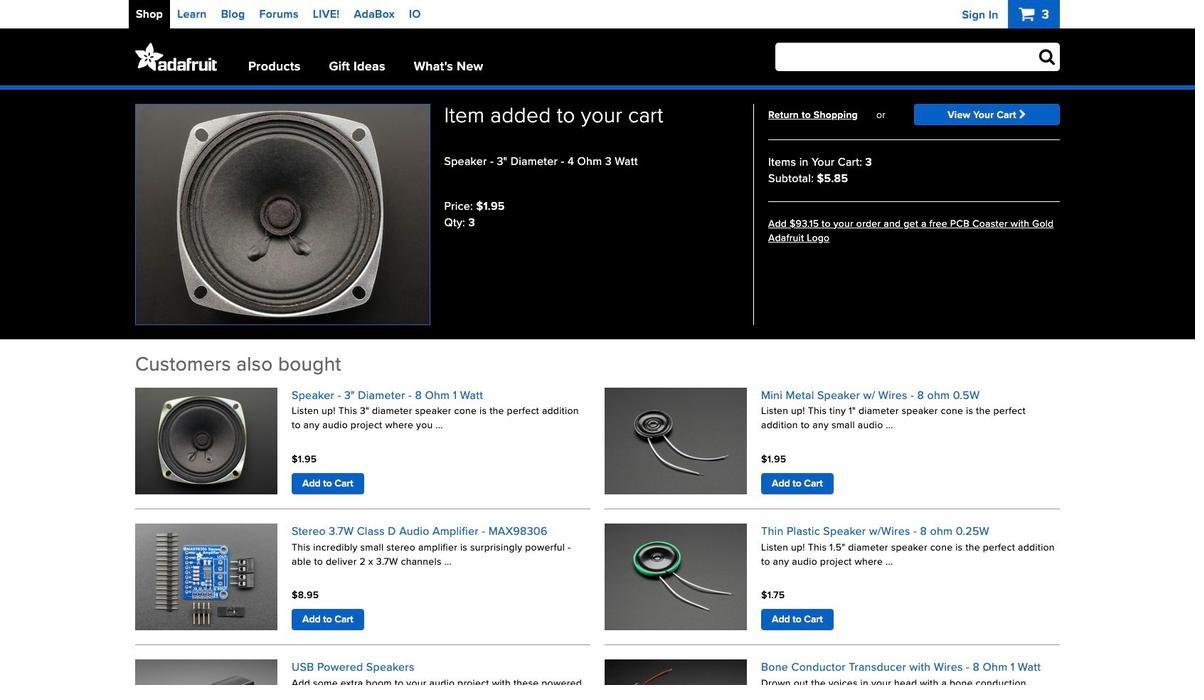 Task type: describe. For each thing, give the bounding box(es) containing it.
adafruit logo image
[[135, 43, 217, 71]]

shopping cart image
[[1019, 5, 1038, 22]]

search image
[[1039, 48, 1055, 65]]

chevron right image
[[1019, 110, 1027, 120]]



Task type: vqa. For each thing, say whether or not it's contained in the screenshot.
"VIDEO OF AN LED STRIP LIGHTING UP WARM WHITE LEDS AND RAINBOW LEDS." 'image'
no



Task type: locate. For each thing, give the bounding box(es) containing it.
region
[[128, 353, 1067, 685]]

None text field
[[775, 43, 1060, 71]]

None search field
[[752, 43, 1060, 71]]

main content
[[135, 89, 1060, 117]]



